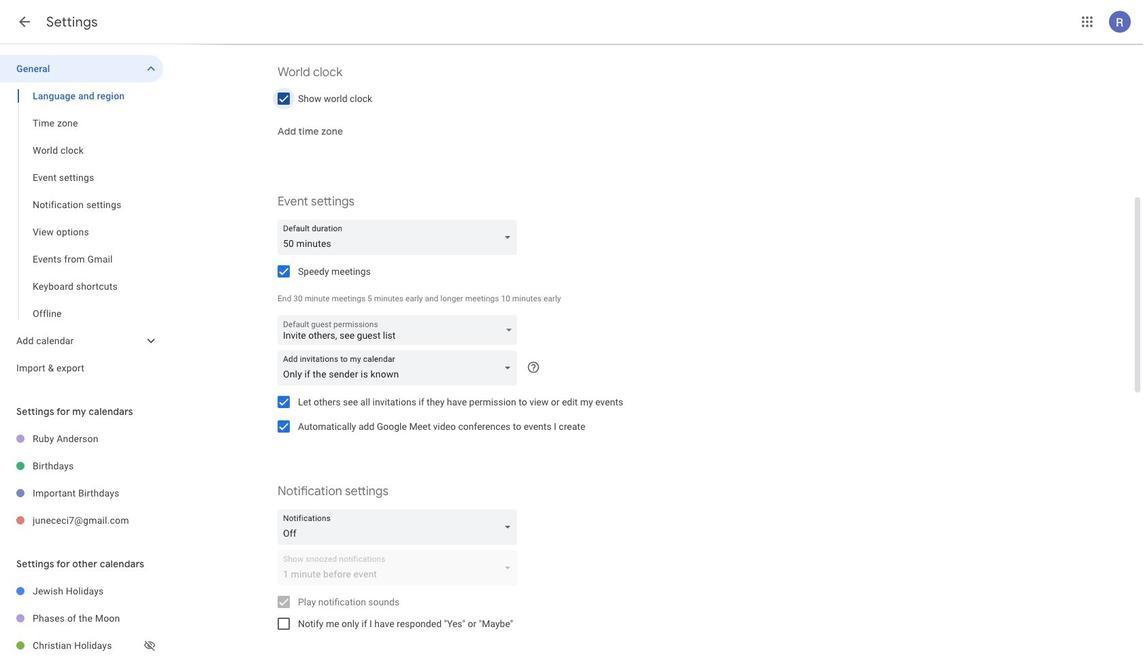 Task type: describe. For each thing, give the bounding box(es) containing it.
1 tree from the top
[[0, 55, 163, 382]]

birthdays tree item
[[0, 453, 163, 480]]

junececi7@gmail.com tree item
[[0, 507, 163, 534]]

phases of the moon tree item
[[0, 605, 163, 632]]



Task type: locate. For each thing, give the bounding box(es) containing it.
1 vertical spatial tree
[[0, 425, 163, 534]]

0 vertical spatial tree
[[0, 55, 163, 382]]

tree
[[0, 55, 163, 382], [0, 425, 163, 534], [0, 578, 163, 656]]

go back image
[[16, 14, 33, 30]]

general tree item
[[0, 55, 163, 82]]

ruby anderson tree item
[[0, 425, 163, 453]]

group
[[0, 82, 163, 327]]

christian holidays tree item
[[0, 632, 163, 656]]

jewish holidays tree item
[[0, 578, 163, 605]]

important birthdays tree item
[[0, 480, 163, 507]]

2 vertical spatial tree
[[0, 578, 163, 656]]

heading
[[46, 14, 98, 31]]

2 tree from the top
[[0, 425, 163, 534]]

None field
[[278, 220, 523, 255], [278, 351, 523, 386], [278, 510, 523, 545], [278, 220, 523, 255], [278, 351, 523, 386], [278, 510, 523, 545]]

3 tree from the top
[[0, 578, 163, 656]]



Task type: vqa. For each thing, say whether or not it's contained in the screenshot.
first tree from the bottom
yes



